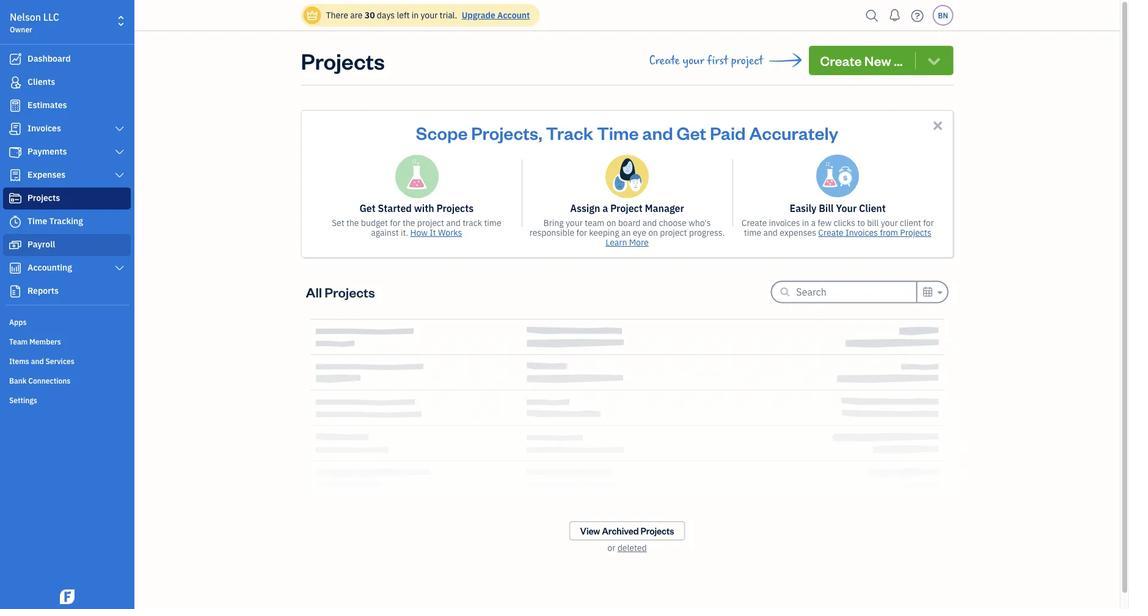 Task type: describe. For each thing, give the bounding box(es) containing it.
dashboard link
[[3, 48, 131, 70]]

payroll link
[[3, 234, 131, 256]]

dashboard image
[[8, 53, 23, 65]]

owner
[[10, 24, 32, 34]]

1 vertical spatial get
[[360, 202, 376, 215]]

project image
[[8, 192, 23, 205]]

and inside set the budget for the project and track time against it.
[[446, 217, 461, 229]]

items and services
[[9, 356, 74, 366]]

against
[[371, 227, 399, 238]]

left
[[397, 9, 410, 21]]

members
[[29, 337, 61, 346]]

clients link
[[3, 71, 131, 93]]

calendar image
[[922, 284, 933, 299]]

0 vertical spatial get
[[677, 121, 706, 144]]

upgrade account link
[[459, 9, 530, 21]]

time inside the create invoices in a few clicks to bill your client for time and expenses
[[744, 227, 761, 238]]

works
[[438, 227, 462, 238]]

are
[[350, 9, 363, 21]]

board
[[618, 217, 641, 229]]

create for create invoices in a few clicks to bill your client for time and expenses
[[742, 217, 767, 229]]

reports link
[[3, 280, 131, 302]]

go to help image
[[908, 6, 927, 25]]

a inside assign a project manager bring your team on board and choose who's responsible for keeping an eye on project progress. learn more
[[603, 202, 608, 215]]

assign a project manager image
[[606, 155, 649, 199]]

keeping
[[589, 227, 619, 238]]

how it works
[[410, 227, 462, 238]]

team members
[[9, 337, 61, 346]]

invoices
[[769, 217, 800, 229]]

invoice image
[[8, 123, 23, 135]]

project inside assign a project manager bring your team on board and choose who's responsible for keeping an eye on project progress. learn more
[[660, 227, 687, 238]]

apps
[[9, 317, 27, 327]]

create your first project
[[649, 54, 763, 67]]

expense image
[[8, 169, 23, 181]]

archived
[[602, 525, 639, 537]]

search image
[[862, 6, 882, 25]]

1 vertical spatial invoices
[[846, 227, 878, 238]]

in inside the create invoices in a few clicks to bill your client for time and expenses
[[802, 217, 809, 229]]

choose
[[659, 217, 687, 229]]

expenses link
[[3, 164, 131, 186]]

assign a project manager bring your team on board and choose who's responsible for keeping an eye on project progress. learn more
[[530, 202, 725, 248]]

get started with projects image
[[395, 155, 439, 199]]

freshbooks image
[[57, 590, 77, 604]]

settings link
[[3, 390, 131, 409]]

to
[[857, 217, 865, 229]]

started
[[378, 202, 412, 215]]

report image
[[8, 285, 23, 298]]

how
[[410, 227, 428, 238]]

deleted
[[618, 542, 647, 554]]

30
[[365, 9, 375, 21]]

llc
[[43, 11, 59, 24]]

services
[[46, 356, 74, 366]]

expenses
[[780, 227, 816, 238]]

chart image
[[8, 262, 23, 274]]

assign
[[570, 202, 600, 215]]

time inside set the budget for the project and track time against it.
[[484, 217, 501, 229]]

deleted link
[[618, 542, 647, 554]]

clicks
[[834, 217, 855, 229]]

more
[[629, 237, 649, 248]]

client
[[900, 217, 921, 229]]

close image
[[931, 119, 945, 133]]

0 vertical spatial time
[[597, 121, 639, 144]]

view archived projects link
[[569, 521, 685, 541]]

items
[[9, 356, 29, 366]]

team
[[585, 217, 605, 229]]

set the budget for the project and track time against it.
[[332, 217, 501, 238]]

a inside the create invoices in a few clicks to bill your client for time and expenses
[[811, 217, 816, 229]]

few
[[818, 217, 832, 229]]

trial.
[[440, 9, 457, 21]]

budget
[[361, 217, 388, 229]]

team
[[9, 337, 28, 346]]

main element
[[0, 0, 165, 609]]

view
[[580, 525, 600, 537]]

an
[[621, 227, 631, 238]]

for inside set the budget for the project and track time against it.
[[390, 217, 401, 229]]

estimates link
[[3, 95, 131, 117]]

apps link
[[3, 312, 131, 331]]

connections
[[28, 376, 70, 386]]

Search text field
[[796, 282, 916, 302]]

time tracking link
[[3, 211, 131, 233]]

all projects
[[306, 283, 375, 301]]

create for create invoices from projects
[[818, 227, 844, 238]]

there are 30 days left in your trial. upgrade account
[[326, 9, 530, 21]]

create invoices from projects
[[818, 227, 932, 238]]

0 horizontal spatial on
[[607, 217, 616, 229]]

and up assign a project manager image
[[642, 121, 673, 144]]

it.
[[401, 227, 408, 238]]

progress.
[[689, 227, 725, 238]]

for inside assign a project manager bring your team on board and choose who's responsible for keeping an eye on project progress. learn more
[[576, 227, 587, 238]]

track
[[546, 121, 593, 144]]

create for create your first project
[[649, 54, 680, 67]]

accounting
[[27, 262, 72, 273]]

payment image
[[8, 146, 23, 158]]

first
[[707, 54, 728, 67]]



Task type: locate. For each thing, give the bounding box(es) containing it.
time left invoices
[[744, 227, 761, 238]]

chevron large down image inside invoices link
[[114, 124, 125, 134]]

bill
[[867, 217, 879, 229]]

create down bill at the right top
[[818, 227, 844, 238]]

accounting link
[[3, 257, 131, 279]]

days
[[377, 9, 395, 21]]

0 horizontal spatial a
[[603, 202, 608, 215]]

easily bill your client
[[790, 202, 886, 215]]

create invoices in a few clicks to bill your client for time and expenses
[[742, 217, 934, 238]]

bank connections link
[[3, 371, 131, 389]]

for inside the create invoices in a few clicks to bill your client for time and expenses
[[923, 217, 934, 229]]

1 vertical spatial time
[[27, 215, 47, 227]]

chevron large down image
[[114, 124, 125, 134], [114, 170, 125, 180], [114, 263, 125, 273]]

project
[[731, 54, 763, 67], [417, 217, 444, 229], [660, 227, 687, 238]]

chevron large down image for invoices
[[114, 124, 125, 134]]

projects up track
[[437, 202, 474, 215]]

your inside the create invoices in a few clicks to bill your client for time and expenses
[[881, 217, 898, 229]]

projects right "all"
[[325, 283, 375, 301]]

a left few
[[811, 217, 816, 229]]

the down get started with projects at the left top of the page
[[403, 217, 415, 229]]

or
[[608, 542, 616, 554]]

time right the timer image in the left top of the page
[[27, 215, 47, 227]]

project right first
[[731, 54, 763, 67]]

2 vertical spatial chevron large down image
[[114, 263, 125, 273]]

upgrade
[[462, 9, 495, 21]]

your right bill
[[881, 217, 898, 229]]

timer image
[[8, 216, 23, 228]]

1 horizontal spatial get
[[677, 121, 706, 144]]

invoices link
[[3, 118, 131, 140]]

1 horizontal spatial time
[[597, 121, 639, 144]]

3 chevron large down image from the top
[[114, 263, 125, 273]]

easily
[[790, 202, 817, 215]]

paid
[[710, 121, 746, 144]]

estimates
[[27, 99, 67, 111]]

it
[[430, 227, 436, 238]]

project down manager
[[660, 227, 687, 238]]

bn button
[[933, 5, 953, 26]]

in
[[412, 9, 419, 21], [802, 217, 809, 229]]

eye
[[633, 227, 646, 238]]

1 horizontal spatial in
[[802, 217, 809, 229]]

projects right from
[[900, 227, 932, 238]]

manager
[[645, 202, 684, 215]]

for left keeping
[[576, 227, 587, 238]]

crown image
[[306, 9, 319, 22]]

get started with projects
[[360, 202, 474, 215]]

0 vertical spatial chevron large down image
[[114, 124, 125, 134]]

your
[[421, 9, 438, 21], [683, 54, 704, 67], [566, 217, 583, 229], [881, 217, 898, 229]]

0 horizontal spatial in
[[412, 9, 419, 21]]

expenses
[[27, 169, 66, 180]]

scope projects, track time and get paid accurately
[[416, 121, 838, 144]]

time up assign a project manager image
[[597, 121, 639, 144]]

estimate image
[[8, 100, 23, 112]]

create left first
[[649, 54, 680, 67]]

0 horizontal spatial the
[[346, 217, 359, 229]]

1 horizontal spatial a
[[811, 217, 816, 229]]

and right the items
[[31, 356, 44, 366]]

0 vertical spatial in
[[412, 9, 419, 21]]

create left invoices
[[742, 217, 767, 229]]

project inside set the budget for the project and track time against it.
[[417, 217, 444, 229]]

the
[[346, 217, 359, 229], [403, 217, 415, 229]]

and right board
[[643, 217, 657, 229]]

client
[[859, 202, 886, 215]]

responsible
[[530, 227, 574, 238]]

for
[[390, 217, 401, 229], [923, 217, 934, 229], [576, 227, 587, 238]]

time tracking
[[27, 215, 83, 227]]

create inside the create invoices in a few clicks to bill your client for time and expenses
[[742, 217, 767, 229]]

your left first
[[683, 54, 704, 67]]

0 horizontal spatial invoices
[[27, 123, 61, 134]]

projects link
[[3, 188, 131, 210]]

2 chevron large down image from the top
[[114, 170, 125, 180]]

in right left
[[412, 9, 419, 21]]

1 horizontal spatial on
[[648, 227, 658, 238]]

easily bill your client image
[[816, 155, 859, 197]]

money image
[[8, 239, 23, 251]]

track
[[463, 217, 482, 229]]

team members link
[[3, 332, 131, 350]]

chevron large down image
[[114, 147, 125, 157]]

bank connections
[[9, 376, 70, 386]]

on right team
[[607, 217, 616, 229]]

tracking
[[49, 215, 83, 227]]

chevron large down image inside accounting link
[[114, 263, 125, 273]]

time inside main element
[[27, 215, 47, 227]]

chevron large down image down chevron large down image
[[114, 170, 125, 180]]

0 horizontal spatial get
[[360, 202, 376, 215]]

bring
[[544, 217, 564, 229]]

projects down expenses
[[27, 192, 60, 203]]

items and services link
[[3, 351, 131, 370]]

learn
[[606, 237, 627, 248]]

payments
[[27, 146, 67, 157]]

and inside the create invoices in a few clicks to bill your client for time and expenses
[[763, 227, 778, 238]]

1 horizontal spatial project
[[660, 227, 687, 238]]

chevrondown image
[[926, 52, 942, 69]]

accurately
[[749, 121, 838, 144]]

chevron large down image up reports link
[[114, 263, 125, 273]]

create left new
[[820, 52, 862, 69]]

and inside main element
[[31, 356, 44, 366]]

projects
[[301, 46, 385, 75], [27, 192, 60, 203], [437, 202, 474, 215], [900, 227, 932, 238], [325, 283, 375, 301], [641, 525, 674, 537]]

time right track
[[484, 217, 501, 229]]

1 the from the left
[[346, 217, 359, 229]]

caretdown image
[[936, 285, 942, 300]]

set
[[332, 217, 344, 229]]

create new …
[[820, 52, 903, 69]]

and left track
[[446, 217, 461, 229]]

1 horizontal spatial for
[[576, 227, 587, 238]]

1 horizontal spatial the
[[403, 217, 415, 229]]

from
[[880, 227, 898, 238]]

0 horizontal spatial time
[[484, 217, 501, 229]]

bank
[[9, 376, 27, 386]]

projects inside main element
[[27, 192, 60, 203]]

0 horizontal spatial for
[[390, 217, 401, 229]]

create
[[820, 52, 862, 69], [649, 54, 680, 67], [742, 217, 767, 229], [818, 227, 844, 238]]

payments link
[[3, 141, 131, 163]]

your left trial.
[[421, 9, 438, 21]]

2 the from the left
[[403, 217, 415, 229]]

0 horizontal spatial time
[[27, 215, 47, 227]]

client image
[[8, 76, 23, 89]]

scope
[[416, 121, 468, 144]]

in down easily
[[802, 217, 809, 229]]

a
[[603, 202, 608, 215], [811, 217, 816, 229]]

your down assign
[[566, 217, 583, 229]]

notifications image
[[885, 3, 905, 27]]

create for create new …
[[820, 52, 862, 69]]

create inside dropdown button
[[820, 52, 862, 69]]

payroll
[[27, 239, 55, 250]]

create new … button
[[809, 46, 953, 75]]

with
[[414, 202, 434, 215]]

account
[[497, 9, 530, 21]]

projects up deleted link
[[641, 525, 674, 537]]

for right the client
[[923, 217, 934, 229]]

project
[[610, 202, 643, 215]]

reports
[[27, 285, 59, 296]]

1 vertical spatial chevron large down image
[[114, 170, 125, 180]]

on right eye
[[648, 227, 658, 238]]

and inside assign a project manager bring your team on board and choose who's responsible for keeping an eye on project progress. learn more
[[643, 217, 657, 229]]

project down with
[[417, 217, 444, 229]]

bn
[[938, 10, 948, 20]]

chevron large down image for accounting
[[114, 263, 125, 273]]

a up team
[[603, 202, 608, 215]]

clients
[[27, 76, 55, 87]]

projects inside view archived projects or deleted
[[641, 525, 674, 537]]

0 horizontal spatial project
[[417, 217, 444, 229]]

get left paid
[[677, 121, 706, 144]]

projects down there
[[301, 46, 385, 75]]

your
[[836, 202, 857, 215]]

there
[[326, 9, 348, 21]]

bill
[[819, 202, 834, 215]]

invoices
[[27, 123, 61, 134], [846, 227, 878, 238]]

and left expenses on the top right
[[763, 227, 778, 238]]

invoices inside main element
[[27, 123, 61, 134]]

1 horizontal spatial time
[[744, 227, 761, 238]]

get up 'budget'
[[360, 202, 376, 215]]

who's
[[689, 217, 711, 229]]

2 horizontal spatial project
[[731, 54, 763, 67]]

nelson
[[10, 11, 41, 24]]

0 vertical spatial invoices
[[27, 123, 61, 134]]

your inside assign a project manager bring your team on board and choose who's responsible for keeping an eye on project progress. learn more
[[566, 217, 583, 229]]

for left it. at the left top of the page
[[390, 217, 401, 229]]

settings
[[9, 395, 37, 405]]

nelson llc owner
[[10, 11, 59, 34]]

1 vertical spatial in
[[802, 217, 809, 229]]

the right set
[[346, 217, 359, 229]]

chevron large down image up chevron large down image
[[114, 124, 125, 134]]

all
[[306, 283, 322, 301]]

0 vertical spatial a
[[603, 202, 608, 215]]

time
[[597, 121, 639, 144], [27, 215, 47, 227]]

dashboard
[[27, 53, 71, 64]]

view archived projects or deleted
[[580, 525, 674, 554]]

1 vertical spatial a
[[811, 217, 816, 229]]

projects,
[[471, 121, 542, 144]]

2 horizontal spatial for
[[923, 217, 934, 229]]

1 chevron large down image from the top
[[114, 124, 125, 134]]

chevron large down image for expenses
[[114, 170, 125, 180]]

1 horizontal spatial invoices
[[846, 227, 878, 238]]



Task type: vqa. For each thing, say whether or not it's contained in the screenshot.


